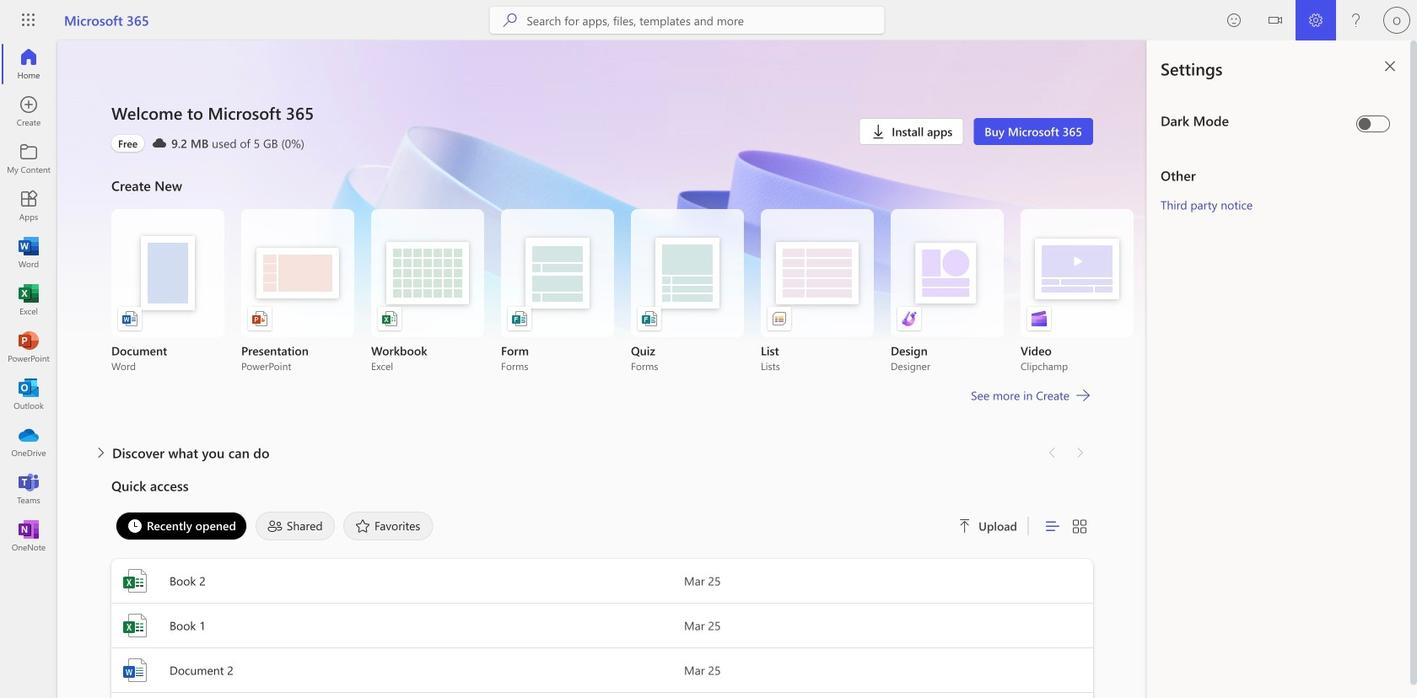 Task type: describe. For each thing, give the bounding box(es) containing it.
1 tab from the left
[[111, 512, 251, 541]]

create new element
[[111, 172, 1134, 440]]

2 tab from the left
[[251, 512, 339, 541]]

home image
[[20, 56, 37, 73]]

this account doesn't have a microsoft 365 subscription. click to view your benefits. tooltip
[[111, 135, 144, 152]]

my content image
[[20, 150, 37, 167]]

outlook image
[[20, 387, 37, 403]]

create image
[[20, 103, 37, 120]]

clipchamp video image
[[1031, 311, 1048, 327]]

o image
[[1384, 7, 1411, 34]]

teams image
[[20, 481, 37, 498]]

word document image
[[122, 311, 138, 327]]

name book 2 cell
[[111, 568, 684, 595]]

powerpoint image
[[20, 339, 37, 356]]

new quiz image
[[641, 311, 658, 327]]

3 tab from the left
[[339, 512, 438, 541]]

favorites element
[[343, 512, 433, 541]]

excel workbook image
[[381, 311, 398, 327]]

apps image
[[20, 197, 37, 214]]

excel image
[[122, 568, 149, 595]]



Task type: locate. For each thing, give the bounding box(es) containing it.
shared element
[[256, 512, 335, 541]]

other element
[[1161, 166, 1398, 185]]

dark mode element
[[1161, 111, 1350, 130]]

designer design image
[[901, 311, 918, 327], [901, 311, 918, 327]]

region
[[1097, 41, 1418, 699], [1148, 41, 1418, 699]]

tab
[[111, 512, 251, 541], [251, 512, 339, 541], [339, 512, 438, 541]]

excel image up the powerpoint image
[[20, 292, 37, 309]]

2 region from the left
[[1148, 41, 1418, 699]]

0 horizontal spatial excel image
[[20, 292, 37, 309]]

1 vertical spatial excel image
[[122, 613, 149, 640]]

recently opened element
[[116, 512, 247, 541]]

excel image
[[20, 292, 37, 309], [122, 613, 149, 640]]

word image
[[20, 245, 37, 262], [122, 657, 149, 684]]

1 region from the left
[[1097, 41, 1418, 699]]

1 horizontal spatial excel image
[[122, 613, 149, 640]]

banner
[[0, 0, 1418, 43]]

Search box. Suggestions appear as you type. search field
[[527, 7, 885, 34]]

powerpoint presentation image
[[252, 311, 268, 327]]

0 vertical spatial word image
[[20, 245, 37, 262]]

name document 2 cell
[[111, 657, 684, 684]]

onedrive image
[[20, 434, 37, 451]]

1 horizontal spatial word image
[[122, 657, 149, 684]]

tab list
[[111, 508, 939, 545]]

list
[[111, 209, 1134, 373]]

forms survey image
[[511, 311, 528, 327]]

0 vertical spatial excel image
[[20, 292, 37, 309]]

name book 1 cell
[[111, 613, 684, 640]]

onenote image
[[20, 528, 37, 545]]

None search field
[[490, 7, 885, 34]]

application
[[0, 41, 1148, 699]]

navigation
[[0, 41, 57, 560]]

1 vertical spatial word image
[[122, 657, 149, 684]]

0 horizontal spatial word image
[[20, 245, 37, 262]]

lists list image
[[771, 311, 788, 327]]

excel image down excel icon
[[122, 613, 149, 640]]

row group
[[111, 694, 1094, 699]]



